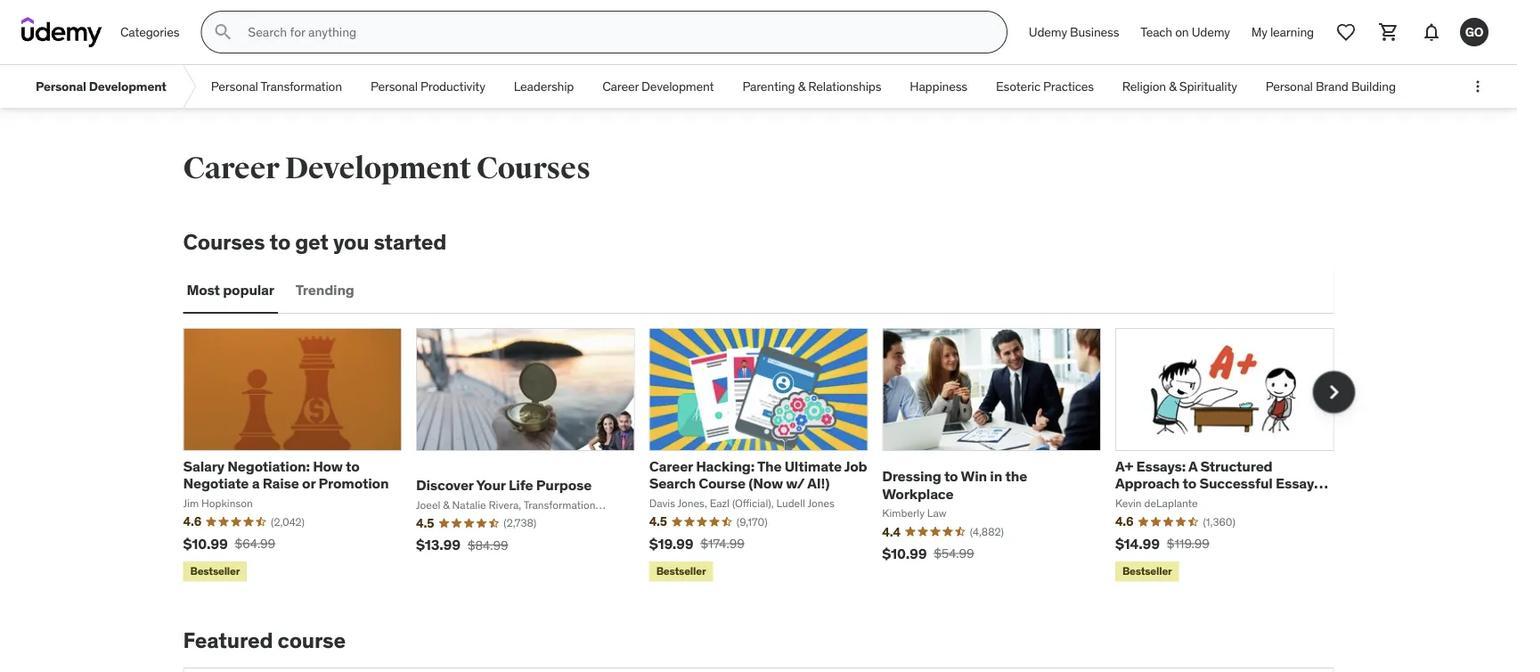 Task type: locate. For each thing, give the bounding box(es) containing it.
how
[[313, 457, 343, 475]]

notifications image
[[1422, 21, 1443, 43]]

courses down leadership link
[[477, 150, 591, 187]]

hacking:
[[696, 457, 755, 475]]

udemy business link
[[1019, 11, 1130, 53]]

courses
[[477, 150, 591, 187], [183, 228, 265, 255]]

development
[[89, 78, 166, 94], [642, 78, 714, 94], [285, 150, 471, 187]]

in
[[990, 467, 1003, 485]]

personal for personal development
[[36, 78, 86, 94]]

& for religion
[[1170, 78, 1177, 94]]

personal brand building link
[[1252, 65, 1411, 108]]

to right how
[[346, 457, 360, 475]]

& right religion
[[1170, 78, 1177, 94]]

career for career hacking: the ultimate job search course (now w/ ai!)
[[649, 457, 693, 475]]

2 horizontal spatial development
[[642, 78, 714, 94]]

essays:
[[1137, 457, 1186, 475]]

parenting & relationships link
[[729, 65, 896, 108]]

development up you
[[285, 150, 471, 187]]

courses up most popular
[[183, 228, 265, 255]]

esoteric practices
[[996, 78, 1094, 94]]

udemy inside "link"
[[1192, 24, 1231, 40]]

approach
[[1116, 474, 1180, 493]]

&
[[798, 78, 806, 94], [1170, 78, 1177, 94]]

career development courses
[[183, 150, 591, 187]]

personal development link
[[21, 65, 181, 108]]

2 udemy from the left
[[1192, 24, 1231, 40]]

personal productivity
[[371, 78, 485, 94]]

personal for personal productivity
[[371, 78, 418, 94]]

your
[[476, 476, 506, 494]]

to right approach
[[1183, 474, 1197, 493]]

most popular button
[[183, 269, 278, 312]]

development for personal development
[[89, 78, 166, 94]]

raise
[[263, 474, 299, 493]]

personal for personal transformation
[[211, 78, 258, 94]]

most popular
[[187, 281, 274, 299]]

1 horizontal spatial career
[[603, 78, 639, 94]]

udemy left business
[[1029, 24, 1068, 40]]

career
[[603, 78, 639, 94], [183, 150, 279, 187], [649, 457, 693, 475]]

carousel element
[[183, 328, 1356, 585]]

1 vertical spatial courses
[[183, 228, 265, 255]]

a
[[252, 474, 260, 493]]

personal left brand
[[1266, 78, 1314, 94]]

my learning
[[1252, 24, 1315, 40]]

religion
[[1123, 78, 1167, 94]]

on
[[1176, 24, 1189, 40]]

development down categories dropdown button
[[89, 78, 166, 94]]

transformation
[[261, 78, 342, 94]]

to left the "win" in the right bottom of the page
[[945, 467, 959, 485]]

to left 'get'
[[270, 228, 291, 255]]

submit search image
[[212, 21, 234, 43]]

0 horizontal spatial career
[[183, 150, 279, 187]]

development down search for anything text box
[[642, 78, 714, 94]]

personal productivity link
[[356, 65, 500, 108]]

1 & from the left
[[798, 78, 806, 94]]

0 vertical spatial career
[[603, 78, 639, 94]]

discover your life purpose link
[[416, 476, 592, 494]]

personal left productivity
[[371, 78, 418, 94]]

career hacking: the ultimate job search course (now w/ ai!) link
[[649, 457, 868, 493]]

udemy right "on"
[[1192, 24, 1231, 40]]

featured course
[[183, 627, 346, 654]]

0 horizontal spatial development
[[89, 78, 166, 94]]

categories button
[[110, 11, 190, 53]]

personal transformation link
[[197, 65, 356, 108]]

1 vertical spatial career
[[183, 150, 279, 187]]

1 horizontal spatial development
[[285, 150, 471, 187]]

personal
[[36, 78, 86, 94], [211, 78, 258, 94], [371, 78, 418, 94], [1266, 78, 1314, 94]]

1 personal from the left
[[36, 78, 86, 94]]

parenting
[[743, 78, 795, 94]]

personal transformation
[[211, 78, 342, 94]]

shopping cart with 0 items image
[[1379, 21, 1400, 43]]

wishlist image
[[1336, 21, 1357, 43]]

to inside a+ essays: a structured approach to successful essay writing
[[1183, 474, 1197, 493]]

discover your life purpose
[[416, 476, 592, 494]]

a+ essays: a structured approach to successful essay writing link
[[1116, 457, 1329, 510]]

career inside career hacking: the ultimate job search course (now w/ ai!)
[[649, 457, 693, 475]]

business
[[1071, 24, 1120, 40]]

career development
[[603, 78, 714, 94]]

& right parenting
[[798, 78, 806, 94]]

personal down udemy 'image'
[[36, 78, 86, 94]]

0 horizontal spatial udemy
[[1029, 24, 1068, 40]]

ai!)
[[808, 474, 830, 493]]

happiness link
[[896, 65, 982, 108]]

1 horizontal spatial udemy
[[1192, 24, 1231, 40]]

4 personal from the left
[[1266, 78, 1314, 94]]

workplace
[[883, 484, 954, 503]]

win
[[961, 467, 988, 485]]

2 horizontal spatial career
[[649, 457, 693, 475]]

udemy image
[[21, 17, 102, 47]]

1 horizontal spatial &
[[1170, 78, 1177, 94]]

salary
[[183, 457, 225, 475]]

2 personal from the left
[[211, 78, 258, 94]]

esoteric practices link
[[982, 65, 1109, 108]]

career for career development courses
[[183, 150, 279, 187]]

personal right arrow pointing to subcategory menu links icon
[[211, 78, 258, 94]]

0 vertical spatial courses
[[477, 150, 591, 187]]

development for career development
[[642, 78, 714, 94]]

leadership
[[514, 78, 574, 94]]

0 horizontal spatial &
[[798, 78, 806, 94]]

2 & from the left
[[1170, 78, 1177, 94]]

practices
[[1044, 78, 1094, 94]]

arrow pointing to subcategory menu links image
[[181, 65, 197, 108]]

to
[[270, 228, 291, 255], [346, 457, 360, 475], [945, 467, 959, 485], [1183, 474, 1197, 493]]

you
[[333, 228, 369, 255]]

career hacking: the ultimate job search course (now w/ ai!)
[[649, 457, 868, 493]]

dressing to win in the workplace
[[883, 467, 1028, 503]]

1 udemy from the left
[[1029, 24, 1068, 40]]

1 horizontal spatial courses
[[477, 150, 591, 187]]

2 vertical spatial career
[[649, 457, 693, 475]]

to inside salary negotiation: how to negotiate a raise or promotion
[[346, 457, 360, 475]]

3 personal from the left
[[371, 78, 418, 94]]



Task type: vqa. For each thing, say whether or not it's contained in the screenshot.
to
yes



Task type: describe. For each thing, give the bounding box(es) containing it.
go
[[1466, 24, 1484, 40]]

purpose
[[536, 476, 592, 494]]

career development link
[[588, 65, 729, 108]]

course
[[699, 474, 746, 493]]

parenting & relationships
[[743, 78, 882, 94]]

career for career development
[[603, 78, 639, 94]]

personal for personal brand building
[[1266, 78, 1314, 94]]

structured
[[1201, 457, 1273, 475]]

my learning link
[[1241, 11, 1325, 53]]

& for parenting
[[798, 78, 806, 94]]

go link
[[1454, 11, 1496, 53]]

w/
[[786, 474, 805, 493]]

promotion
[[319, 474, 389, 493]]

life
[[509, 476, 533, 494]]

courses to get you started
[[183, 228, 447, 255]]

salary negotiation: how to negotiate a raise or promotion
[[183, 457, 389, 493]]

building
[[1352, 78, 1397, 94]]

brand
[[1316, 78, 1349, 94]]

productivity
[[421, 78, 485, 94]]

my
[[1252, 24, 1268, 40]]

development for career development courses
[[285, 150, 471, 187]]

teach on udemy
[[1141, 24, 1231, 40]]

Search for anything text field
[[245, 17, 986, 47]]

spirituality
[[1180, 78, 1238, 94]]

trending button
[[292, 269, 358, 312]]

started
[[374, 228, 447, 255]]

the
[[758, 457, 782, 475]]

popular
[[223, 281, 274, 299]]

religion & spirituality
[[1123, 78, 1238, 94]]

dressing to win in the workplace link
[[883, 467, 1028, 503]]

to inside dressing to win in the workplace
[[945, 467, 959, 485]]

successful
[[1200, 474, 1273, 493]]

personal development
[[36, 78, 166, 94]]

a+
[[1116, 457, 1134, 475]]

writing
[[1116, 491, 1165, 510]]

leadership link
[[500, 65, 588, 108]]

udemy business
[[1029, 24, 1120, 40]]

religion & spirituality link
[[1109, 65, 1252, 108]]

teach on udemy link
[[1130, 11, 1241, 53]]

job
[[845, 457, 868, 475]]

negotiation:
[[228, 457, 310, 475]]

a
[[1189, 457, 1198, 475]]

discover
[[416, 476, 474, 494]]

learning
[[1271, 24, 1315, 40]]

more subcategory menu links image
[[1470, 78, 1488, 95]]

0 horizontal spatial courses
[[183, 228, 265, 255]]

featured
[[183, 627, 273, 654]]

personal brand building
[[1266, 78, 1397, 94]]

negotiate
[[183, 474, 249, 493]]

a+ essays: a structured approach to successful essay writing
[[1116, 457, 1315, 510]]

get
[[295, 228, 329, 255]]

esoteric
[[996, 78, 1041, 94]]

course
[[278, 627, 346, 654]]

categories
[[120, 24, 179, 40]]

or
[[302, 474, 316, 493]]

ultimate
[[785, 457, 842, 475]]

relationships
[[809, 78, 882, 94]]

the
[[1006, 467, 1028, 485]]

search
[[649, 474, 696, 493]]

trending
[[296, 281, 354, 299]]

salary negotiation: how to negotiate a raise or promotion link
[[183, 457, 389, 493]]

dressing
[[883, 467, 942, 485]]

happiness
[[910, 78, 968, 94]]

teach
[[1141, 24, 1173, 40]]

most
[[187, 281, 220, 299]]

next image
[[1320, 378, 1349, 406]]

(now
[[749, 474, 783, 493]]



